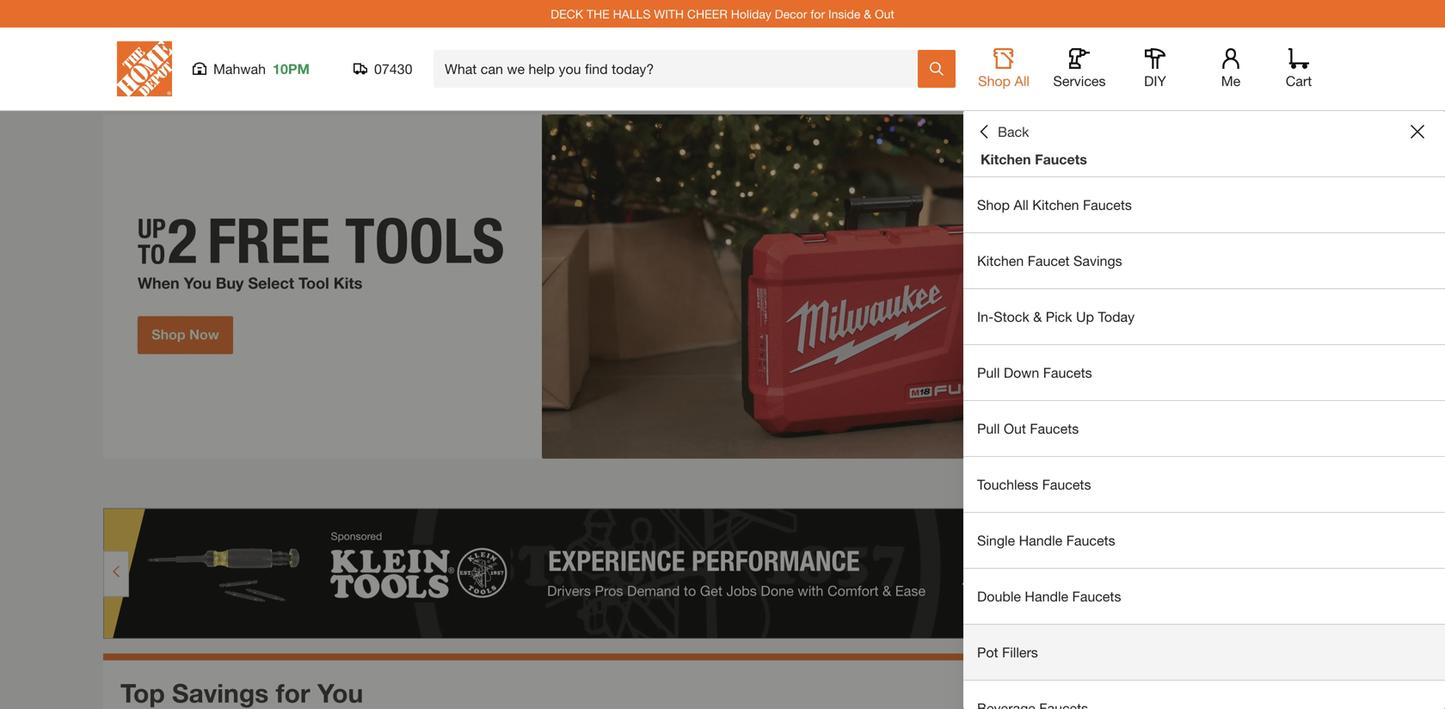 Task type: locate. For each thing, give the bounding box(es) containing it.
1 horizontal spatial out
[[1004, 420, 1027, 437]]

0 horizontal spatial savings
[[172, 678, 269, 708]]

out right inside
[[875, 7, 895, 21]]

feedback link image
[[1423, 291, 1446, 384]]

stock
[[994, 309, 1030, 325]]

services
[[1054, 73, 1106, 89]]

menu
[[964, 177, 1446, 709]]

2 pull from the top
[[978, 420, 1000, 437]]

kitchen for faucets
[[981, 151, 1032, 167]]

down
[[1004, 364, 1040, 381]]

you
[[318, 678, 363, 708]]

halls
[[613, 7, 651, 21]]

1 vertical spatial shop
[[978, 197, 1010, 213]]

1 horizontal spatial &
[[1034, 309, 1042, 325]]

& right inside
[[864, 7, 872, 21]]

0 vertical spatial pull
[[978, 364, 1000, 381]]

single handle faucets
[[978, 532, 1116, 549]]

all for shop all kitchen faucets
[[1014, 197, 1029, 213]]

for left you
[[276, 678, 310, 708]]

kitchen down back button
[[981, 151, 1032, 167]]

What can we help you find today? search field
[[445, 51, 917, 87]]

pull down faucets
[[978, 364, 1093, 381]]

image for 30nov2023-hp-bau-mw44-45 image
[[103, 114, 1343, 459]]

1 vertical spatial all
[[1014, 197, 1029, 213]]

savings
[[1074, 253, 1123, 269], [172, 678, 269, 708]]

touchless faucets link
[[964, 457, 1446, 512]]

all inside 'button'
[[1015, 73, 1030, 89]]

in-stock & pick up today link
[[964, 289, 1446, 344]]

shop all kitchen faucets
[[978, 197, 1133, 213]]

handle inside single handle faucets link
[[1020, 532, 1063, 549]]

0 vertical spatial kitchen
[[981, 151, 1032, 167]]

kitchen faucet savings
[[978, 253, 1123, 269]]

shop
[[979, 73, 1011, 89], [978, 197, 1010, 213]]

07430
[[374, 61, 413, 77]]

1 vertical spatial for
[[276, 678, 310, 708]]

handle right double
[[1025, 588, 1069, 605]]

shop all
[[979, 73, 1030, 89]]

2 vertical spatial kitchen
[[978, 253, 1024, 269]]

in-
[[978, 309, 994, 325]]

mahwah
[[213, 61, 266, 77]]

1 vertical spatial pull
[[978, 420, 1000, 437]]

0 vertical spatial &
[[864, 7, 872, 21]]

0 horizontal spatial out
[[875, 7, 895, 21]]

& left pick
[[1034, 309, 1042, 325]]

1 vertical spatial out
[[1004, 420, 1027, 437]]

faucets down single handle faucets
[[1073, 588, 1122, 605]]

all down kitchen faucets
[[1014, 197, 1029, 213]]

diy
[[1145, 73, 1167, 89]]

0 vertical spatial for
[[811, 7, 825, 21]]

shop up back button
[[979, 73, 1011, 89]]

10pm
[[273, 61, 310, 77]]

1 vertical spatial kitchen
[[1033, 197, 1080, 213]]

for
[[811, 7, 825, 21], [276, 678, 310, 708]]

deck
[[551, 7, 584, 21]]

menu containing shop all kitchen faucets
[[964, 177, 1446, 709]]

decor
[[775, 7, 808, 21]]

&
[[864, 7, 872, 21], [1034, 309, 1042, 325]]

all
[[1015, 73, 1030, 89], [1014, 197, 1029, 213]]

all up back at the top of the page
[[1015, 73, 1030, 89]]

shop inside 'button'
[[979, 73, 1011, 89]]

1 vertical spatial &
[[1034, 309, 1042, 325]]

me
[[1222, 73, 1241, 89]]

for left inside
[[811, 7, 825, 21]]

double handle faucets
[[978, 588, 1122, 605]]

pull up touchless
[[978, 420, 1000, 437]]

diy button
[[1128, 48, 1183, 90]]

out
[[875, 7, 895, 21], [1004, 420, 1027, 437]]

double handle faucets link
[[964, 569, 1446, 624]]

kitchen down kitchen faucets
[[1033, 197, 1080, 213]]

0 vertical spatial handle
[[1020, 532, 1063, 549]]

out inside 'menu'
[[1004, 420, 1027, 437]]

me button
[[1204, 48, 1259, 90]]

kitchen
[[981, 151, 1032, 167], [1033, 197, 1080, 213], [978, 253, 1024, 269]]

1 vertical spatial handle
[[1025, 588, 1069, 605]]

cheer
[[688, 7, 728, 21]]

back button
[[978, 123, 1030, 140]]

pull
[[978, 364, 1000, 381], [978, 420, 1000, 437]]

faucets up 'shop all kitchen faucets'
[[1035, 151, 1088, 167]]

0 horizontal spatial &
[[864, 7, 872, 21]]

0 vertical spatial shop
[[979, 73, 1011, 89]]

handle right the single
[[1020, 532, 1063, 549]]

handle
[[1020, 532, 1063, 549], [1025, 588, 1069, 605]]

savings right "faucet"
[[1074, 253, 1123, 269]]

holiday
[[731, 7, 772, 21]]

pot fillers link
[[964, 625, 1446, 680]]

touchless faucets
[[978, 476, 1092, 493]]

shop down kitchen faucets
[[978, 197, 1010, 213]]

savings right top
[[172, 678, 269, 708]]

cart link
[[1281, 48, 1319, 90]]

faucet
[[1028, 253, 1070, 269]]

0 vertical spatial all
[[1015, 73, 1030, 89]]

1 horizontal spatial savings
[[1074, 253, 1123, 269]]

shop all kitchen faucets link
[[964, 177, 1446, 232]]

deck the halls with cheer holiday decor for inside & out link
[[551, 7, 895, 21]]

faucets
[[1035, 151, 1088, 167], [1084, 197, 1133, 213], [1044, 364, 1093, 381], [1031, 420, 1079, 437], [1043, 476, 1092, 493], [1067, 532, 1116, 549], [1073, 588, 1122, 605]]

kitchen left "faucet"
[[978, 253, 1024, 269]]

pull left down
[[978, 364, 1000, 381]]

handle inside double handle faucets link
[[1025, 588, 1069, 605]]

in-stock & pick up today
[[978, 309, 1135, 325]]

pot
[[978, 644, 999, 661]]

pull out faucets link
[[964, 401, 1446, 456]]

0 vertical spatial out
[[875, 7, 895, 21]]

kitchen for faucet
[[978, 253, 1024, 269]]

1 pull from the top
[[978, 364, 1000, 381]]

out down down
[[1004, 420, 1027, 437]]

today
[[1099, 309, 1135, 325]]

shop for shop all
[[979, 73, 1011, 89]]

the
[[587, 7, 610, 21]]



Task type: vqa. For each thing, say whether or not it's contained in the screenshot.
Roof Paint link
no



Task type: describe. For each thing, give the bounding box(es) containing it.
& inside 'link'
[[1034, 309, 1042, 325]]

up
[[1077, 309, 1095, 325]]

pull for pull down faucets
[[978, 364, 1000, 381]]

fillers
[[1003, 644, 1039, 661]]

single handle faucets link
[[964, 513, 1446, 568]]

handle for double
[[1025, 588, 1069, 605]]

1 horizontal spatial for
[[811, 7, 825, 21]]

the home depot logo image
[[117, 41, 172, 96]]

services button
[[1053, 48, 1108, 90]]

top
[[120, 678, 165, 708]]

0 horizontal spatial for
[[276, 678, 310, 708]]

pull out faucets
[[978, 420, 1079, 437]]

0 vertical spatial savings
[[1074, 253, 1123, 269]]

shop all button
[[977, 48, 1032, 90]]

kitchen faucet savings link
[[964, 233, 1446, 288]]

faucets right down
[[1044, 364, 1093, 381]]

07430 button
[[354, 60, 413, 77]]

inside
[[829, 7, 861, 21]]

deck the halls with cheer holiday decor for inside & out
[[551, 7, 895, 21]]

with
[[654, 7, 684, 21]]

pull down faucets link
[[964, 345, 1446, 400]]

faucets up the kitchen faucet savings
[[1084, 197, 1133, 213]]

kitchen faucets
[[981, 151, 1088, 167]]

faucets right touchless
[[1043, 476, 1092, 493]]

back
[[998, 124, 1030, 140]]

mahwah 10pm
[[213, 61, 310, 77]]

pick
[[1046, 309, 1073, 325]]

drawer close image
[[1411, 125, 1425, 139]]

touchless
[[978, 476, 1039, 493]]

faucets up double handle faucets
[[1067, 532, 1116, 549]]

faucets down pull down faucets
[[1031, 420, 1079, 437]]

shop for shop all kitchen faucets
[[978, 197, 1010, 213]]

cart
[[1286, 73, 1313, 89]]

pull for pull out faucets
[[978, 420, 1000, 437]]

handle for single
[[1020, 532, 1063, 549]]

all for shop all
[[1015, 73, 1030, 89]]

top savings for you
[[120, 678, 363, 708]]

pot fillers
[[978, 644, 1039, 661]]

1 vertical spatial savings
[[172, 678, 269, 708]]

double
[[978, 588, 1022, 605]]

single
[[978, 532, 1016, 549]]



